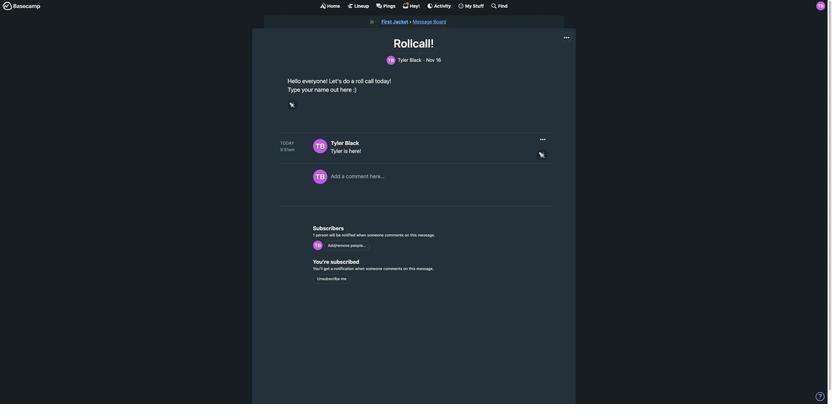 Task type: describe. For each thing, give the bounding box(es) containing it.
find
[[498, 3, 508, 8]]

board
[[434, 19, 446, 24]]

9:51am element
[[280, 147, 295, 152]]

will
[[329, 233, 335, 238]]

add
[[331, 174, 341, 180]]

2 tyler black image from the top
[[313, 241, 323, 251]]

switch accounts image
[[2, 1, 40, 11]]

nov 16 element
[[426, 57, 441, 63]]

when for subscribers
[[357, 233, 366, 238]]

on for you're
[[404, 267, 408, 272]]

let's
[[329, 78, 342, 84]]

you'll
[[313, 267, 323, 272]]

subscribed
[[331, 259, 359, 266]]

nov 16
[[426, 57, 441, 63]]

here!
[[349, 148, 361, 155]]

my stuff button
[[458, 3, 484, 9]]

activity link
[[427, 3, 451, 9]]

0 vertical spatial black
[[410, 57, 422, 63]]

add/remove
[[328, 244, 350, 248]]

add/remove people… link
[[324, 241, 370, 251]]

message board link
[[413, 19, 446, 24]]

this for subscribers
[[410, 233, 417, 238]]

0 vertical spatial tyler
[[398, 57, 409, 63]]

me
[[341, 277, 347, 282]]

lineup
[[355, 3, 369, 8]]

home
[[327, 3, 340, 8]]

type
[[288, 86, 300, 93]]

main element
[[0, 0, 828, 12]]

0 horizontal spatial tyler black
[[331, 140, 359, 147]]

1 vertical spatial tyler
[[331, 140, 344, 147]]

find button
[[491, 3, 508, 9]]

comments for subscribers
[[385, 233, 404, 238]]

comments for you're
[[384, 267, 402, 272]]

message. for subscribers
[[418, 233, 435, 238]]

a for everyone!
[[351, 78, 354, 84]]

get
[[324, 267, 330, 272]]

message
[[413, 19, 432, 24]]

9:51am
[[280, 147, 295, 152]]

pings
[[384, 3, 396, 8]]

name
[[315, 86, 329, 93]]

›
[[410, 19, 412, 24]]

hello
[[288, 78, 301, 84]]

hey!
[[410, 3, 420, 8]]

unsubscribe me button
[[313, 275, 351, 284]]

add a comment here… button
[[331, 170, 545, 197]]

:)
[[353, 86, 357, 93]]

today!
[[375, 78, 391, 84]]

roll
[[356, 78, 364, 84]]

this for you're
[[409, 267, 416, 272]]

rollcall!
[[394, 37, 434, 50]]

notification
[[334, 267, 354, 272]]

first
[[382, 19, 392, 24]]

comment
[[346, 174, 369, 180]]

activity
[[434, 3, 451, 8]]

nov
[[426, 57, 435, 63]]

people…
[[351, 244, 366, 248]]

stuff
[[473, 3, 484, 8]]

you're
[[313, 259, 330, 266]]

hello everyone! let's do a roll call today! type your name out here :)
[[288, 78, 391, 93]]

person
[[316, 233, 328, 238]]

1 tyler black image from the top
[[313, 139, 327, 154]]



Task type: vqa. For each thing, say whether or not it's contained in the screenshot.
"activity" to the top
no



Task type: locate. For each thing, give the bounding box(es) containing it.
tyler down rollcall!
[[398, 57, 409, 63]]

today
[[280, 141, 294, 146]]

be
[[336, 233, 341, 238]]

this
[[410, 233, 417, 238], [409, 267, 416, 272]]

do
[[343, 78, 350, 84]]

when inside the you're subscribed you'll get a notification when someone comments on this message.
[[355, 267, 365, 272]]

this inside subscribers 1 person will be notified when someone comments on this message.
[[410, 233, 417, 238]]

first jacket link
[[382, 19, 409, 24]]

when inside subscribers 1 person will be notified when someone comments on this message.
[[357, 233, 366, 238]]

when up 'people…'
[[357, 233, 366, 238]]

1 vertical spatial someone
[[366, 267, 383, 272]]

1 vertical spatial tyler black image
[[387, 56, 396, 65]]

tyler black image left is
[[313, 139, 327, 154]]

0 vertical spatial when
[[357, 233, 366, 238]]

tyler black
[[398, 57, 422, 63], [331, 140, 359, 147]]

a inside hello everyone! let's do a roll call today! type your name out here :)
[[351, 78, 354, 84]]

2 vertical spatial tyler black image
[[313, 170, 327, 184]]

2 horizontal spatial tyler black image
[[817, 1, 826, 10]]

comments inside the you're subscribed you'll get a notification when someone comments on this message.
[[384, 267, 402, 272]]

out
[[331, 86, 339, 93]]

add/remove people…
[[328, 244, 366, 248]]

1 vertical spatial on
[[404, 267, 408, 272]]

black up here!
[[345, 140, 359, 147]]

tyler black image
[[817, 1, 826, 10], [387, 56, 396, 65], [313, 170, 327, 184]]

someone
[[367, 233, 384, 238], [366, 267, 383, 272]]

a right the get
[[331, 267, 333, 272]]

black left nov
[[410, 57, 422, 63]]

tyler left is
[[331, 148, 343, 155]]

tyler black down rollcall!
[[398, 57, 422, 63]]

today link
[[280, 140, 307, 147]]

1 vertical spatial a
[[342, 174, 345, 180]]

your
[[302, 86, 313, 93]]

unsubscribe
[[317, 277, 340, 282]]

pings button
[[376, 3, 396, 9]]

0 vertical spatial message.
[[418, 233, 435, 238]]

message. inside subscribers 1 person will be notified when someone comments on this message.
[[418, 233, 435, 238]]

0 horizontal spatial tyler black image
[[313, 170, 327, 184]]

when right notification
[[355, 267, 365, 272]]

1 vertical spatial black
[[345, 140, 359, 147]]

a for subscribed
[[331, 267, 333, 272]]

unsubscribe me
[[317, 277, 347, 282]]

someone right notified
[[367, 233, 384, 238]]

1 vertical spatial tyler black image
[[313, 241, 323, 251]]

› message board
[[410, 19, 446, 24]]

here
[[340, 86, 352, 93]]

1 vertical spatial message.
[[417, 267, 434, 272]]

2 horizontal spatial a
[[351, 78, 354, 84]]

someone for subscribers
[[367, 233, 384, 238]]

a inside the you're subscribed you'll get a notification when someone comments on this message.
[[331, 267, 333, 272]]

add a comment here…
[[331, 174, 385, 180]]

when for you're
[[355, 267, 365, 272]]

a right add
[[342, 174, 345, 180]]

0 vertical spatial tyler black image
[[817, 1, 826, 10]]

comments
[[385, 233, 404, 238], [384, 267, 402, 272]]

on for subscribers
[[405, 233, 409, 238]]

0 vertical spatial someone
[[367, 233, 384, 238]]

black
[[410, 57, 422, 63], [345, 140, 359, 147]]

tyler black image down 1 on the left of the page
[[313, 241, 323, 251]]

here…
[[370, 174, 385, 180]]

0 vertical spatial on
[[405, 233, 409, 238]]

someone inside subscribers 1 person will be notified when someone comments on this message.
[[367, 233, 384, 238]]

message. inside the you're subscribed you'll get a notification when someone comments on this message.
[[417, 267, 434, 272]]

1 horizontal spatial a
[[342, 174, 345, 180]]

home link
[[320, 3, 340, 9]]

0 vertical spatial this
[[410, 233, 417, 238]]

today element
[[280, 140, 294, 147]]

on inside the you're subscribed you'll get a notification when someone comments on this message.
[[404, 267, 408, 272]]

message.
[[418, 233, 435, 238], [417, 267, 434, 272]]

0 vertical spatial tyler black
[[398, 57, 422, 63]]

subscribers
[[313, 226, 344, 232]]

9:51am link
[[280, 147, 307, 153]]

a
[[351, 78, 354, 84], [342, 174, 345, 180], [331, 267, 333, 272]]

my
[[465, 3, 472, 8]]

0 horizontal spatial black
[[345, 140, 359, 147]]

1
[[313, 233, 315, 238]]

0 vertical spatial comments
[[385, 233, 404, 238]]

0 horizontal spatial a
[[331, 267, 333, 272]]

1 vertical spatial comments
[[384, 267, 402, 272]]

is
[[344, 148, 348, 155]]

someone for you're
[[366, 267, 383, 272]]

tyler
[[398, 57, 409, 63], [331, 140, 344, 147], [331, 148, 343, 155]]

everyone!
[[302, 78, 328, 84]]

a inside add a comment here… button
[[342, 174, 345, 180]]

1 vertical spatial this
[[409, 267, 416, 272]]

someone down 'people…'
[[366, 267, 383, 272]]

0 vertical spatial a
[[351, 78, 354, 84]]

first jacket
[[382, 19, 409, 24]]

1 horizontal spatial tyler black image
[[387, 56, 396, 65]]

hey! button
[[403, 2, 420, 9]]

1 horizontal spatial black
[[410, 57, 422, 63]]

on
[[405, 233, 409, 238], [404, 267, 408, 272]]

this inside the you're subscribed you'll get a notification when someone comments on this message.
[[409, 267, 416, 272]]

1 vertical spatial tyler black
[[331, 140, 359, 147]]

comments inside subscribers 1 person will be notified when someone comments on this message.
[[385, 233, 404, 238]]

someone inside the you're subscribed you'll get a notification when someone comments on this message.
[[366, 267, 383, 272]]

message. for you're
[[417, 267, 434, 272]]

0 vertical spatial tyler black image
[[313, 139, 327, 154]]

my stuff
[[465, 3, 484, 8]]

tyler black up is
[[331, 140, 359, 147]]

1 horizontal spatial tyler black
[[398, 57, 422, 63]]

subscribers 1 person will be notified when someone comments on this message.
[[313, 226, 435, 238]]

call
[[365, 78, 374, 84]]

2 vertical spatial a
[[331, 267, 333, 272]]

tyler up 'tyler is here!'
[[331, 140, 344, 147]]

notified
[[342, 233, 356, 238]]

when
[[357, 233, 366, 238], [355, 267, 365, 272]]

16
[[436, 57, 441, 63]]

1 vertical spatial when
[[355, 267, 365, 272]]

on inside subscribers 1 person will be notified when someone comments on this message.
[[405, 233, 409, 238]]

you're subscribed you'll get a notification when someone comments on this message.
[[313, 259, 434, 272]]

2 vertical spatial tyler
[[331, 148, 343, 155]]

tyler is here!
[[331, 148, 361, 155]]

tyler black image
[[313, 139, 327, 154], [313, 241, 323, 251]]

jacket
[[393, 19, 409, 24]]

a right do
[[351, 78, 354, 84]]

today 9:51am
[[280, 141, 295, 152]]

lineup link
[[347, 3, 369, 9]]



